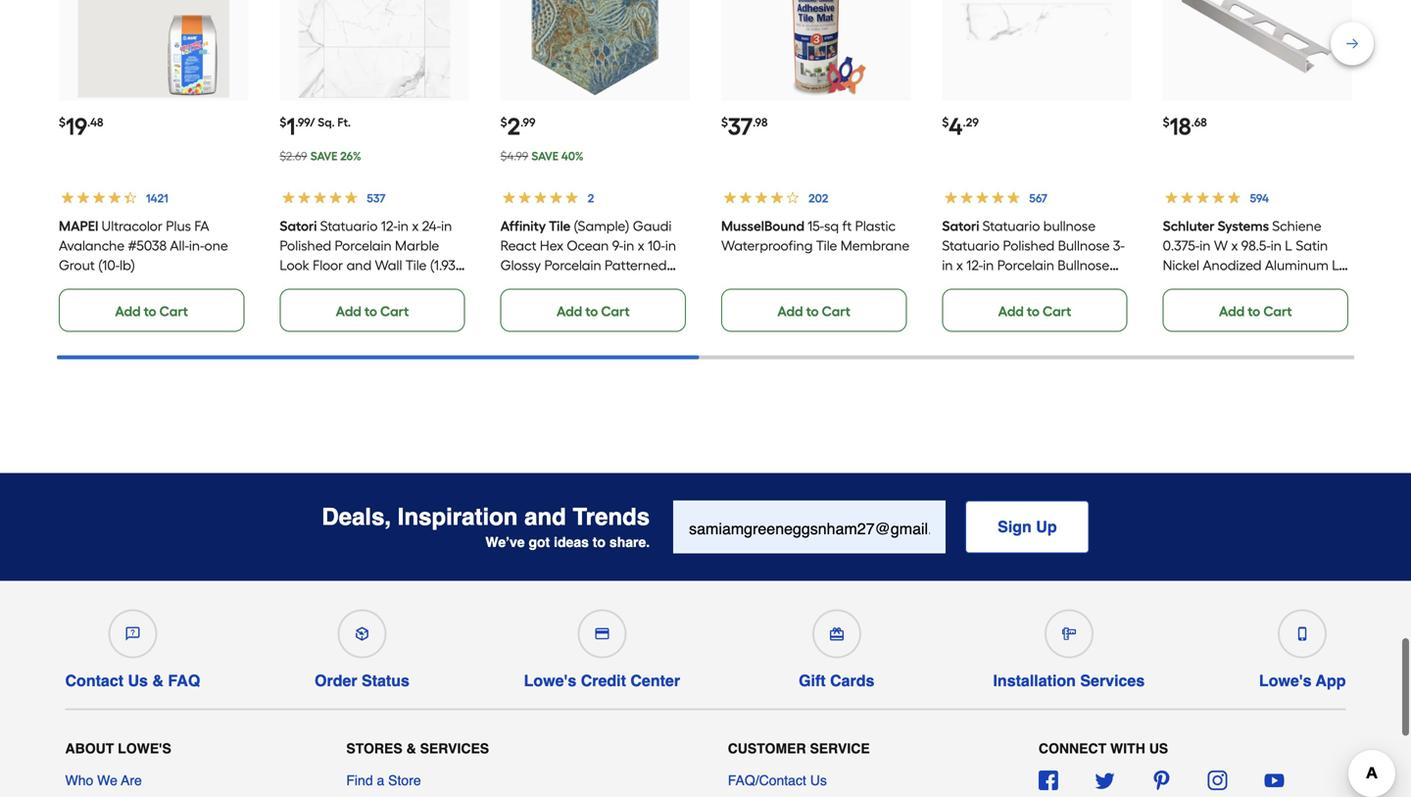 Task type: locate. For each thing, give the bounding box(es) containing it.
1 save from the left
[[311, 149, 338, 163]]

3 $ from the left
[[501, 115, 508, 129]]

add to cart down statuario 12-in x 24-in polished porcelain marble look floor and wall tile (1.93- sq. ft/ piece)
[[336, 303, 409, 319]]

cart down all- on the top left of page
[[159, 303, 188, 319]]

add to cart inside 1 list item
[[336, 303, 409, 319]]

statuario
[[320, 217, 378, 234], [983, 217, 1041, 234], [942, 237, 1000, 254]]

gift
[[799, 671, 826, 690]]

5 cart from the left
[[1043, 303, 1072, 319]]

1 horizontal spatial us
[[811, 772, 827, 788]]

1 horizontal spatial sq.
[[1001, 276, 1019, 293]]

4 add from the left
[[778, 303, 803, 319]]

1 horizontal spatial lowe's
[[524, 671, 577, 690]]

$ inside $ 37 .98
[[722, 115, 728, 129]]

0 horizontal spatial &
[[152, 671, 164, 690]]

add down edge on the right of page
[[1220, 303, 1245, 319]]

2 save from the left
[[532, 149, 559, 163]]

add to cart link down patterned
[[501, 289, 686, 332]]

2 satori from the left
[[942, 217, 980, 234]]

cart
[[159, 303, 188, 319], [380, 303, 409, 319], [601, 303, 630, 319], [822, 303, 851, 319], [1043, 303, 1072, 319], [1264, 303, 1293, 319]]

find a store link
[[346, 770, 421, 790]]

0 horizontal spatial ft/
[[301, 276, 316, 293]]

1 polished from the left
[[280, 237, 331, 254]]

add to cart link down 15-sq ft plastic waterproofing tile membrane on the right
[[722, 289, 907, 332]]

add to cart link down marble
[[280, 289, 465, 332]]

polished inside statuario bullnose statuario polished bullnose 3- in x 12-in porcelain bullnose tile (0.23-sq. ft/ piece)
[[1003, 237, 1055, 254]]

to for bullnose
[[1027, 303, 1040, 319]]

all-
[[170, 237, 189, 254]]

who
[[65, 772, 93, 788]]

add to cart for 19
[[115, 303, 188, 319]]

us right contact
[[128, 671, 148, 690]]

add to cart link inside 37 list item
[[722, 289, 907, 332]]

2 vertical spatial and
[[525, 503, 566, 530]]

patterned
[[605, 257, 667, 273]]

floor down patterned
[[596, 276, 626, 293]]

1 horizontal spatial 12-
[[967, 257, 984, 273]]

cart inside 18 list item
[[1264, 303, 1293, 319]]

2 add to cart from the left
[[336, 303, 409, 319]]

$ left .99/
[[280, 115, 287, 129]]

react
[[501, 237, 537, 254]]

faq/contact
[[728, 772, 807, 788]]

1 $ from the left
[[59, 115, 66, 129]]

floor
[[313, 257, 343, 273], [596, 276, 626, 293]]

1 vertical spatial and
[[629, 276, 655, 293]]

add to cart inside 37 list item
[[778, 303, 851, 319]]

12- up (0.23-
[[967, 257, 984, 273]]

tile inside (sample) gaudi react hex ocean 9-in x 10-in glossy porcelain patterned thinset mortar floor and wall tile
[[501, 296, 522, 313]]

membrane
[[841, 237, 910, 254]]

6 $ from the left
[[1163, 115, 1170, 129]]

add down statuario 12-in x 24-in polished porcelain marble look floor and wall tile (1.93- sq. ft/ piece)
[[336, 303, 362, 319]]

ft/ down look at the top left of page
[[301, 276, 316, 293]]

lowe's left app
[[1260, 671, 1312, 690]]

1 horizontal spatial satori
[[942, 217, 980, 234]]

services
[[1081, 671, 1145, 690], [420, 741, 489, 757]]

youtube image
[[1265, 770, 1285, 790]]

5 $ from the left
[[942, 115, 949, 129]]

to down 15-sq ft plastic waterproofing tile membrane on the right
[[806, 303, 819, 319]]

1 vertical spatial us
[[811, 772, 827, 788]]

3 cart from the left
[[601, 303, 630, 319]]

3 add to cart from the left
[[557, 303, 630, 319]]

cart down membrane
[[822, 303, 851, 319]]

services up 'connect with us'
[[1081, 671, 1145, 690]]

add inside 4 list item
[[999, 303, 1024, 319]]

add inside '2' "list item"
[[557, 303, 583, 319]]

porcelain left marble
[[335, 237, 392, 254]]

0 vertical spatial us
[[128, 671, 148, 690]]

save inside 1 list item
[[311, 149, 338, 163]]

(0.23-
[[967, 276, 1001, 293]]

add down mortar
[[557, 303, 583, 319]]

to down #5038
[[144, 303, 156, 319]]

add down (0.23-
[[999, 303, 1024, 319]]

statuario up (0.23-
[[942, 237, 1000, 254]]

in-
[[189, 237, 204, 254]]

add to cart link inside 4 list item
[[942, 289, 1128, 332]]

2 add to cart link from the left
[[280, 289, 465, 332]]

to for x
[[1248, 303, 1261, 319]]

schluter systems schiene 0.375-in w x 98.5-in l satin nickel anodized aluminum l-angle tile edge trim image
[[1182, 0, 1334, 98]]

tile left (0.23-
[[942, 276, 964, 293]]

connect
[[1039, 741, 1107, 757]]

$ 4 .29
[[942, 112, 979, 140]]

$4.99
[[501, 149, 529, 163]]

12- up marble
[[381, 217, 398, 234]]

2 add from the left
[[336, 303, 362, 319]]

37 list item
[[722, 0, 911, 332]]

cart down trim on the top
[[1264, 303, 1293, 319]]

connect with us
[[1039, 741, 1169, 757]]

about
[[65, 741, 114, 757]]

2 horizontal spatial and
[[629, 276, 655, 293]]

tile down "sq"
[[816, 237, 838, 254]]

cart down statuario 12-in x 24-in polished porcelain marble look floor and wall tile (1.93- sq. ft/ piece)
[[380, 303, 409, 319]]

0 horizontal spatial piece)
[[319, 276, 357, 293]]

to for 24-
[[365, 303, 377, 319]]

4 cart from the left
[[822, 303, 851, 319]]

sign
[[998, 518, 1032, 536]]

1 add from the left
[[115, 303, 141, 319]]

$ left .29
[[942, 115, 949, 129]]

save left the 26%
[[311, 149, 338, 163]]

satori up (0.23-
[[942, 217, 980, 234]]

schluter systems
[[1163, 217, 1270, 234]]

0 horizontal spatial satori
[[280, 217, 317, 234]]

to inside 37 list item
[[806, 303, 819, 319]]

lowe's up are on the bottom left
[[118, 741, 171, 757]]

x
[[412, 217, 419, 234], [638, 237, 645, 254], [1232, 237, 1239, 254], [957, 257, 964, 273]]

to
[[144, 303, 156, 319], [365, 303, 377, 319], [586, 303, 598, 319], [806, 303, 819, 319], [1027, 303, 1040, 319], [1248, 303, 1261, 319], [593, 534, 606, 550]]

a
[[377, 772, 385, 788]]

add for 19
[[115, 303, 141, 319]]

5 add to cart from the left
[[999, 303, 1072, 319]]

tile inside statuario 12-in x 24-in polished porcelain marble look floor and wall tile (1.93- sq. ft/ piece)
[[406, 257, 427, 273]]

4 $ from the left
[[722, 115, 728, 129]]

affinity tile
[[501, 217, 571, 234]]

wall down marble
[[375, 257, 402, 273]]

2 ft/ from the left
[[1023, 276, 1038, 293]]

15-
[[808, 217, 825, 234]]

$ for 18
[[1163, 115, 1170, 129]]

porcelain up (0.23-
[[998, 257, 1055, 273]]

and right look at the top left of page
[[347, 257, 372, 273]]

add to cart link inside 18 list item
[[1163, 289, 1349, 332]]

lb)
[[120, 257, 135, 273]]

1 horizontal spatial ft/
[[1023, 276, 1038, 293]]

add to cart link down bullnose
[[942, 289, 1128, 332]]

and
[[347, 257, 372, 273], [629, 276, 655, 293], [525, 503, 566, 530]]

to inside 1 list item
[[365, 303, 377, 319]]

add inside 1 list item
[[336, 303, 362, 319]]

status
[[362, 671, 410, 690]]

0 horizontal spatial sq.
[[280, 276, 298, 293]]

affinity tile (sample) gaudi react hex ocean 9-in x 10-in glossy porcelain patterned thinset mortar floor and wall tile image
[[520, 0, 671, 98]]

1 vertical spatial services
[[420, 741, 489, 757]]

order
[[315, 671, 357, 690]]

and up got
[[525, 503, 566, 530]]

$ inside $ 4 .29
[[942, 115, 949, 129]]

3 add to cart link from the left
[[501, 289, 686, 332]]

add to cart link down lb)
[[59, 289, 244, 332]]

satori up look at the top left of page
[[280, 217, 317, 234]]

lowe's app
[[1260, 671, 1347, 690]]

& left the faq
[[152, 671, 164, 690]]

cart down patterned
[[601, 303, 630, 319]]

save
[[311, 149, 338, 163], [532, 149, 559, 163]]

and down patterned
[[629, 276, 655, 293]]

we've
[[486, 534, 525, 550]]

2 piece) from the left
[[1041, 276, 1079, 293]]

to right ideas
[[593, 534, 606, 550]]

2 list item
[[501, 0, 690, 332]]

$ left ".99"
[[501, 115, 508, 129]]

$ 37 .98
[[722, 112, 768, 140]]

6 add to cart link from the left
[[1163, 289, 1349, 332]]

4 add to cart link from the left
[[722, 289, 907, 332]]

0 horizontal spatial us
[[128, 671, 148, 690]]

add to cart inside 19 list item
[[115, 303, 188, 319]]

waterproofing
[[722, 237, 813, 254]]

1 ft/ from the left
[[301, 276, 316, 293]]

1 vertical spatial 12-
[[967, 257, 984, 273]]

1 sq. from the left
[[280, 276, 298, 293]]

add down waterproofing
[[778, 303, 803, 319]]

order status link
[[315, 601, 410, 690]]

cart for 4
[[1043, 303, 1072, 319]]

$ inside $ 19 .48
[[59, 115, 66, 129]]

1 horizontal spatial services
[[1081, 671, 1145, 690]]

sq.
[[280, 276, 298, 293], [1001, 276, 1019, 293]]

satori inside 1 list item
[[280, 217, 317, 234]]

cart down statuario bullnose statuario polished bullnose 3- in x 12-in porcelain bullnose tile (0.23-sq. ft/ piece)
[[1043, 303, 1072, 319]]

to inside 18 list item
[[1248, 303, 1261, 319]]

1 vertical spatial wall
[[658, 276, 685, 293]]

lowe's
[[524, 671, 577, 690], [1260, 671, 1312, 690], [118, 741, 171, 757]]

2 $ from the left
[[280, 115, 287, 129]]

polished up look at the top left of page
[[280, 237, 331, 254]]

sq. inside statuario bullnose statuario polished bullnose 3- in x 12-in porcelain bullnose tile (0.23-sq. ft/ piece)
[[1001, 276, 1019, 293]]

1 piece) from the left
[[319, 276, 357, 293]]

ft/ right (0.23-
[[1023, 276, 1038, 293]]

statuario 12-in x 24-in polished porcelain marble look floor and wall tile (1.93- sq. ft/ piece)
[[280, 217, 460, 293]]

polished inside statuario 12-in x 24-in polished porcelain marble look floor and wall tile (1.93- sq. ft/ piece)
[[280, 237, 331, 254]]

add inside 37 list item
[[778, 303, 803, 319]]

4 add to cart from the left
[[778, 303, 851, 319]]

add for 18
[[1220, 303, 1245, 319]]

dimensions image
[[1063, 627, 1076, 641]]

.98
[[753, 115, 768, 129]]

add to cart link
[[59, 289, 244, 332], [280, 289, 465, 332], [501, 289, 686, 332], [722, 289, 907, 332], [942, 289, 1128, 332], [1163, 289, 1349, 332]]

1 vertical spatial &
[[406, 741, 416, 757]]

40%
[[561, 149, 584, 163]]

18
[[1170, 112, 1192, 140]]

porcelain inside statuario bullnose statuario polished bullnose 3- in x 12-in porcelain bullnose tile (0.23-sq. ft/ piece)
[[998, 257, 1055, 273]]

$ inside "$ 2 .99"
[[501, 115, 508, 129]]

1 add to cart link from the left
[[59, 289, 244, 332]]

porcelain inside (sample) gaudi react hex ocean 9-in x 10-in glossy porcelain patterned thinset mortar floor and wall tile
[[545, 257, 602, 273]]

w
[[1215, 237, 1229, 254]]

15-sq ft plastic waterproofing tile membrane
[[722, 217, 910, 254]]

cart for 37
[[822, 303, 851, 319]]

us down customer service
[[811, 772, 827, 788]]

cart inside 37 list item
[[822, 303, 851, 319]]

1 add to cart from the left
[[115, 303, 188, 319]]

0 horizontal spatial and
[[347, 257, 372, 273]]

faq
[[168, 671, 200, 690]]

porcelain
[[335, 237, 392, 254], [545, 257, 602, 273], [998, 257, 1055, 273]]

tile down anodized
[[1202, 276, 1223, 293]]

add to cart down edge on the right of page
[[1220, 303, 1293, 319]]

6 add from the left
[[1220, 303, 1245, 319]]

sq
[[825, 217, 839, 234]]

tile
[[549, 217, 571, 234], [816, 237, 838, 254], [406, 257, 427, 273], [942, 276, 964, 293], [1202, 276, 1223, 293], [501, 296, 522, 313]]

schiene 0.375-in w x 98.5-in l satin nickel anodized aluminum l- angle tile edge trim
[[1163, 217, 1344, 293]]

3 add from the left
[[557, 303, 583, 319]]

1 horizontal spatial wall
[[658, 276, 685, 293]]

0 horizontal spatial polished
[[280, 237, 331, 254]]

$ left .68
[[1163, 115, 1170, 129]]

deals, inspiration and trends we've got ideas to share.
[[322, 503, 650, 550]]

satori inside 4 list item
[[942, 217, 980, 234]]

0 horizontal spatial floor
[[313, 257, 343, 273]]

us for faq/contact
[[811, 772, 827, 788]]

$ left .48
[[59, 115, 66, 129]]

pickup image
[[355, 627, 369, 641]]

6 cart from the left
[[1264, 303, 1293, 319]]

1 horizontal spatial porcelain
[[545, 257, 602, 273]]

1 horizontal spatial floor
[[596, 276, 626, 293]]

schluter
[[1163, 217, 1215, 234]]

98.5-
[[1242, 237, 1271, 254]]

add to cart down mortar
[[557, 303, 630, 319]]

9-
[[612, 237, 624, 254]]

look
[[280, 257, 310, 273]]

2 polished from the left
[[1003, 237, 1055, 254]]

save inside '2' "list item"
[[532, 149, 559, 163]]

$ 2 .99
[[501, 112, 536, 140]]

porcelain up mortar
[[545, 257, 602, 273]]

add to cart
[[115, 303, 188, 319], [336, 303, 409, 319], [557, 303, 630, 319], [778, 303, 851, 319], [999, 303, 1072, 319], [1220, 303, 1293, 319]]

& up store
[[406, 741, 416, 757]]

installation services link
[[994, 601, 1145, 690]]

statuario inside statuario 12-in x 24-in polished porcelain marble look floor and wall tile (1.93- sq. ft/ piece)
[[320, 217, 378, 234]]

5 add from the left
[[999, 303, 1024, 319]]

0 horizontal spatial porcelain
[[335, 237, 392, 254]]

tile inside statuario bullnose statuario polished bullnose 3- in x 12-in porcelain bullnose tile (0.23-sq. ft/ piece)
[[942, 276, 964, 293]]

tile down marble
[[406, 257, 427, 273]]

2 sq. from the left
[[1001, 276, 1019, 293]]

1 horizontal spatial save
[[532, 149, 559, 163]]

add to cart link for 18
[[1163, 289, 1349, 332]]

musselbound
[[722, 217, 805, 234]]

to down statuario bullnose statuario polished bullnose 3- in x 12-in porcelain bullnose tile (0.23-sq. ft/ piece)
[[1027, 303, 1040, 319]]

cart inside 19 list item
[[159, 303, 188, 319]]

angle
[[1163, 276, 1199, 293]]

1 horizontal spatial piece)
[[1041, 276, 1079, 293]]

add to cart link inside 19 list item
[[59, 289, 244, 332]]

polished down bullnose
[[1003, 237, 1055, 254]]

0 vertical spatial floor
[[313, 257, 343, 273]]

statuario left bullnose
[[983, 217, 1041, 234]]

$ inside $ 18 .68
[[1163, 115, 1170, 129]]

hex
[[540, 237, 564, 254]]

1 vertical spatial floor
[[596, 276, 626, 293]]

0 horizontal spatial wall
[[375, 257, 402, 273]]

floor right look at the top left of page
[[313, 257, 343, 273]]

.48
[[87, 115, 103, 129]]

cart inside 1 list item
[[380, 303, 409, 319]]

services up store
[[420, 741, 489, 757]]

1 vertical spatial bullnose
[[1058, 257, 1110, 273]]

add to cart link inside '2' "list item"
[[501, 289, 686, 332]]

2 horizontal spatial lowe's
[[1260, 671, 1312, 690]]

add to cart down 15-sq ft plastic waterproofing tile membrane on the right
[[778, 303, 851, 319]]

are
[[121, 772, 142, 788]]

1 horizontal spatial and
[[525, 503, 566, 530]]

add to cart link for 19
[[59, 289, 244, 332]]

floor inside (sample) gaudi react hex ocean 9-in x 10-in glossy porcelain patterned thinset mortar floor and wall tile
[[596, 276, 626, 293]]

1 horizontal spatial polished
[[1003, 237, 1055, 254]]

add to cart link down anodized
[[1163, 289, 1349, 332]]

nickel
[[1163, 257, 1200, 273]]

lowe's left credit
[[524, 671, 577, 690]]

statuario for floor
[[320, 217, 378, 234]]

floor inside statuario 12-in x 24-in polished porcelain marble look floor and wall tile (1.93- sq. ft/ piece)
[[313, 257, 343, 273]]

add inside 19 list item
[[115, 303, 141, 319]]

to down mortar
[[586, 303, 598, 319]]

0 vertical spatial bullnose
[[1058, 237, 1110, 254]]

1 satori from the left
[[280, 217, 317, 234]]

add to cart inside 18 list item
[[1220, 303, 1293, 319]]

add to cart down lb)
[[115, 303, 188, 319]]

cart for 18
[[1264, 303, 1293, 319]]

$ inside the $ 1 .99/ sq. ft.
[[280, 115, 287, 129]]

to inside '2' "list item"
[[586, 303, 598, 319]]

add to cart inside 4 list item
[[999, 303, 1072, 319]]

2 cart from the left
[[380, 303, 409, 319]]

to down edge on the right of page
[[1248, 303, 1261, 319]]

2 horizontal spatial porcelain
[[998, 257, 1055, 273]]

cart inside 4 list item
[[1043, 303, 1072, 319]]

gift cards link
[[795, 601, 879, 690]]

0 vertical spatial &
[[152, 671, 164, 690]]

0 vertical spatial and
[[347, 257, 372, 273]]

1 cart from the left
[[159, 303, 188, 319]]

6 add to cart from the left
[[1220, 303, 1293, 319]]

0 horizontal spatial 12-
[[381, 217, 398, 234]]

5 add to cart link from the left
[[942, 289, 1128, 332]]

4
[[949, 112, 963, 140]]

wall down patterned
[[658, 276, 685, 293]]

satori statuario 12-in x 24-in polished porcelain marble look floor and wall tile (1.93-sq. ft/ piece) image
[[299, 0, 450, 98]]

marble
[[395, 237, 439, 254]]

x inside (sample) gaudi react hex ocean 9-in x 10-in glossy porcelain patterned thinset mortar floor and wall tile
[[638, 237, 645, 254]]

add down lb)
[[115, 303, 141, 319]]

to down statuario 12-in x 24-in polished porcelain marble look floor and wall tile (1.93- sq. ft/ piece)
[[365, 303, 377, 319]]

0 vertical spatial 12-
[[381, 217, 398, 234]]

0 vertical spatial services
[[1081, 671, 1145, 690]]

to inside 19 list item
[[144, 303, 156, 319]]

tile down thinset
[[501, 296, 522, 313]]

1 horizontal spatial &
[[406, 741, 416, 757]]

to inside 4 list item
[[1027, 303, 1040, 319]]

ft/
[[301, 276, 316, 293], [1023, 276, 1038, 293]]

statuario for porcelain
[[983, 217, 1041, 234]]

$ left '.98'
[[722, 115, 728, 129]]

statuario down the 26%
[[320, 217, 378, 234]]

0 horizontal spatial save
[[311, 149, 338, 163]]

&
[[152, 671, 164, 690], [406, 741, 416, 757]]

edge
[[1227, 276, 1258, 293]]

ocean
[[567, 237, 609, 254]]

trim
[[1262, 276, 1289, 293]]

x inside statuario bullnose statuario polished bullnose 3- in x 12-in porcelain bullnose tile (0.23-sq. ft/ piece)
[[957, 257, 964, 273]]

add inside 18 list item
[[1220, 303, 1245, 319]]

save left 40%
[[532, 149, 559, 163]]

add to cart for 4
[[999, 303, 1072, 319]]

$2.69 save 26%
[[280, 149, 361, 163]]

$ for 4
[[942, 115, 949, 129]]

cart inside '2' "list item"
[[601, 303, 630, 319]]

add to cart down statuario bullnose statuario polished bullnose 3- in x 12-in porcelain bullnose tile (0.23-sq. ft/ piece)
[[999, 303, 1072, 319]]

0 vertical spatial wall
[[375, 257, 402, 273]]



Task type: vqa. For each thing, say whether or not it's contained in the screenshot.
70-
no



Task type: describe. For each thing, give the bounding box(es) containing it.
deals,
[[322, 503, 391, 530]]

1 list item
[[280, 0, 469, 332]]

10-
[[648, 237, 666, 254]]

to inside deals, inspiration and trends we've got ideas to share.
[[593, 534, 606, 550]]

avalanche
[[59, 237, 125, 254]]

#5038
[[128, 237, 167, 254]]

stores & services
[[346, 741, 489, 757]]

2
[[508, 112, 521, 140]]

gift card image
[[830, 627, 844, 641]]

credit card image
[[595, 627, 609, 641]]

2 bullnose from the top
[[1058, 257, 1110, 273]]

$2.69
[[280, 149, 307, 163]]

satori for statuario 12-in x 24-in polished porcelain marble look floor and wall tile (1.93- sq. ft/ piece)
[[280, 217, 317, 234]]

37
[[728, 112, 753, 140]]

plastic
[[856, 217, 896, 234]]

(sample) gaudi react hex ocean 9-in x 10-in glossy porcelain patterned thinset mortar floor and wall tile
[[501, 217, 685, 313]]

mobile image
[[1296, 627, 1310, 641]]

$ for 37
[[722, 115, 728, 129]]

us for contact
[[128, 671, 148, 690]]

porcelain inside statuario 12-in x 24-in polished porcelain marble look floor and wall tile (1.93- sq. ft/ piece)
[[335, 237, 392, 254]]

pinterest image
[[1152, 770, 1172, 790]]

installation services
[[994, 671, 1145, 690]]

12- inside statuario bullnose statuario polished bullnose 3- in x 12-in porcelain bullnose tile (0.23-sq. ft/ piece)
[[967, 257, 984, 273]]

share.
[[610, 534, 650, 550]]

customer care image
[[126, 627, 140, 641]]

3-
[[1114, 237, 1125, 254]]

x inside schiene 0.375-in w x 98.5-in l satin nickel anodized aluminum l- angle tile edge trim
[[1232, 237, 1239, 254]]

stores
[[346, 741, 403, 757]]

mortar
[[550, 276, 592, 293]]

systems
[[1218, 217, 1270, 234]]

ft
[[843, 217, 852, 234]]

l-
[[1333, 257, 1344, 273]]

Email Address email field
[[674, 500, 946, 553]]

service
[[810, 741, 870, 757]]

us
[[1150, 741, 1169, 757]]

12- inside statuario 12-in x 24-in polished porcelain marble look floor and wall tile (1.93- sq. ft/ piece)
[[381, 217, 398, 234]]

4 list item
[[942, 0, 1132, 332]]

save for 1
[[311, 149, 338, 163]]

piece) inside statuario bullnose statuario polished bullnose 3- in x 12-in porcelain bullnose tile (0.23-sq. ft/ piece)
[[1041, 276, 1079, 293]]

affinity
[[501, 217, 546, 234]]

lowe's credit center
[[524, 671, 680, 690]]

1 bullnose from the top
[[1058, 237, 1110, 254]]

.99
[[521, 115, 536, 129]]

19
[[66, 112, 87, 140]]

and inside statuario 12-in x 24-in polished porcelain marble look floor and wall tile (1.93- sq. ft/ piece)
[[347, 257, 372, 273]]

0 horizontal spatial services
[[420, 741, 489, 757]]

$ 1 .99/ sq. ft.
[[280, 112, 351, 140]]

to for #5038
[[144, 303, 156, 319]]

up
[[1037, 518, 1057, 536]]

ft/ inside statuario 12-in x 24-in polished porcelain marble look floor and wall tile (1.93- sq. ft/ piece)
[[301, 276, 316, 293]]

add to cart link inside 1 list item
[[280, 289, 465, 332]]

cards
[[830, 671, 875, 690]]

lowe's for lowe's credit center
[[524, 671, 577, 690]]

thinset
[[501, 276, 546, 293]]

tile inside schiene 0.375-in w x 98.5-in l satin nickel anodized aluminum l- angle tile edge trim
[[1202, 276, 1223, 293]]

add to cart link for 37
[[722, 289, 907, 332]]

l
[[1286, 237, 1293, 254]]

credit
[[581, 671, 626, 690]]

we
[[97, 772, 118, 788]]

contact us & faq link
[[65, 601, 200, 690]]

bullnose
[[1044, 217, 1096, 234]]

wall inside statuario 12-in x 24-in polished porcelain marble look floor and wall tile (1.93- sq. ft/ piece)
[[375, 257, 402, 273]]

sign up form
[[674, 500, 1090, 553]]

.29
[[963, 115, 979, 129]]

grout
[[59, 257, 95, 273]]

facebook image
[[1039, 770, 1059, 790]]

26%
[[340, 149, 361, 163]]

add for 4
[[999, 303, 1024, 319]]

sq. inside statuario 12-in x 24-in polished porcelain marble look floor and wall tile (1.93- sq. ft/ piece)
[[280, 276, 298, 293]]

save for 2
[[532, 149, 559, 163]]

to for ocean
[[586, 303, 598, 319]]

$4.99 save 40%
[[501, 149, 584, 163]]

18 list item
[[1163, 0, 1353, 332]]

wall inside (sample) gaudi react hex ocean 9-in x 10-in glossy porcelain patterned thinset mortar floor and wall tile
[[658, 276, 685, 293]]

order status
[[315, 671, 410, 690]]

add for 37
[[778, 303, 803, 319]]

ft/ inside statuario bullnose statuario polished bullnose 3- in x 12-in porcelain bullnose tile (0.23-sq. ft/ piece)
[[1023, 276, 1038, 293]]

plus
[[166, 217, 191, 234]]

got
[[529, 534, 550, 550]]

24-
[[422, 217, 441, 234]]

mapei
[[59, 217, 98, 234]]

sq.
[[318, 115, 335, 129]]

and inside (sample) gaudi react hex ocean 9-in x 10-in glossy porcelain patterned thinset mortar floor and wall tile
[[629, 276, 655, 293]]

0 horizontal spatial lowe's
[[118, 741, 171, 757]]

find
[[346, 772, 373, 788]]

instagram image
[[1209, 770, 1228, 790]]

cart for 19
[[159, 303, 188, 319]]

ideas
[[554, 534, 589, 550]]

aluminum
[[1266, 257, 1329, 273]]

customer service
[[728, 741, 870, 757]]

to for waterproofing
[[806, 303, 819, 319]]

schiene
[[1273, 217, 1322, 234]]

and inside deals, inspiration and trends we've got ideas to share.
[[525, 503, 566, 530]]

twitter image
[[1096, 770, 1115, 790]]

.99/
[[296, 115, 315, 129]]

satin
[[1296, 237, 1329, 254]]

mapei ultracolor plus fa avalanche #5038 all-in-one grout (10-lb) image
[[78, 0, 229, 98]]

0.375-
[[1163, 237, 1200, 254]]

faq/contact us
[[728, 772, 827, 788]]

with
[[1111, 741, 1146, 757]]

$ 18 .68
[[1163, 112, 1208, 140]]

lowe's for lowe's app
[[1260, 671, 1312, 690]]

add to cart inside '2' "list item"
[[557, 303, 630, 319]]

add to cart for 18
[[1220, 303, 1293, 319]]

find a store
[[346, 772, 421, 788]]

lowe's credit center link
[[524, 601, 680, 690]]

tile up the 'hex'
[[549, 217, 571, 234]]

$ for 1
[[280, 115, 287, 129]]

satori for statuario bullnose statuario polished bullnose 3- in x 12-in porcelain bullnose tile (0.23-sq. ft/ piece)
[[942, 217, 980, 234]]

statuario bullnose statuario polished bullnose 3- in x 12-in porcelain bullnose tile (0.23-sq. ft/ piece)
[[942, 217, 1125, 293]]

ultracolor plus fa avalanche #5038 all-in-one grout (10-lb)
[[59, 217, 228, 273]]

$ for 19
[[59, 115, 66, 129]]

add to cart for 37
[[778, 303, 851, 319]]

trends
[[573, 503, 650, 530]]

ft.
[[338, 115, 351, 129]]

(10-
[[98, 257, 120, 273]]

musselbound 15-sq ft plastic waterproofing tile membrane image
[[741, 0, 892, 98]]

app
[[1316, 671, 1347, 690]]

gift cards
[[799, 671, 875, 690]]

add to cart link for 4
[[942, 289, 1128, 332]]

customer
[[728, 741, 806, 757]]

1
[[287, 112, 296, 140]]

faq/contact us link
[[728, 770, 827, 790]]

piece) inside statuario 12-in x 24-in polished porcelain marble look floor and wall tile (1.93- sq. ft/ piece)
[[319, 276, 357, 293]]

x inside statuario 12-in x 24-in polished porcelain marble look floor and wall tile (1.93- sq. ft/ piece)
[[412, 217, 419, 234]]

19 list item
[[59, 0, 248, 332]]

$ for 2
[[501, 115, 508, 129]]

.68
[[1192, 115, 1208, 129]]

store
[[388, 772, 421, 788]]

satori statuario bullnose statuario polished bullnose 3-in x 12-in porcelain bullnose tile (0.23-sq. ft/ piece) image
[[961, 0, 1113, 98]]

tile inside 15-sq ft plastic waterproofing tile membrane
[[816, 237, 838, 254]]

contact us & faq
[[65, 671, 200, 690]]

contact
[[65, 671, 124, 690]]

one
[[204, 237, 228, 254]]



